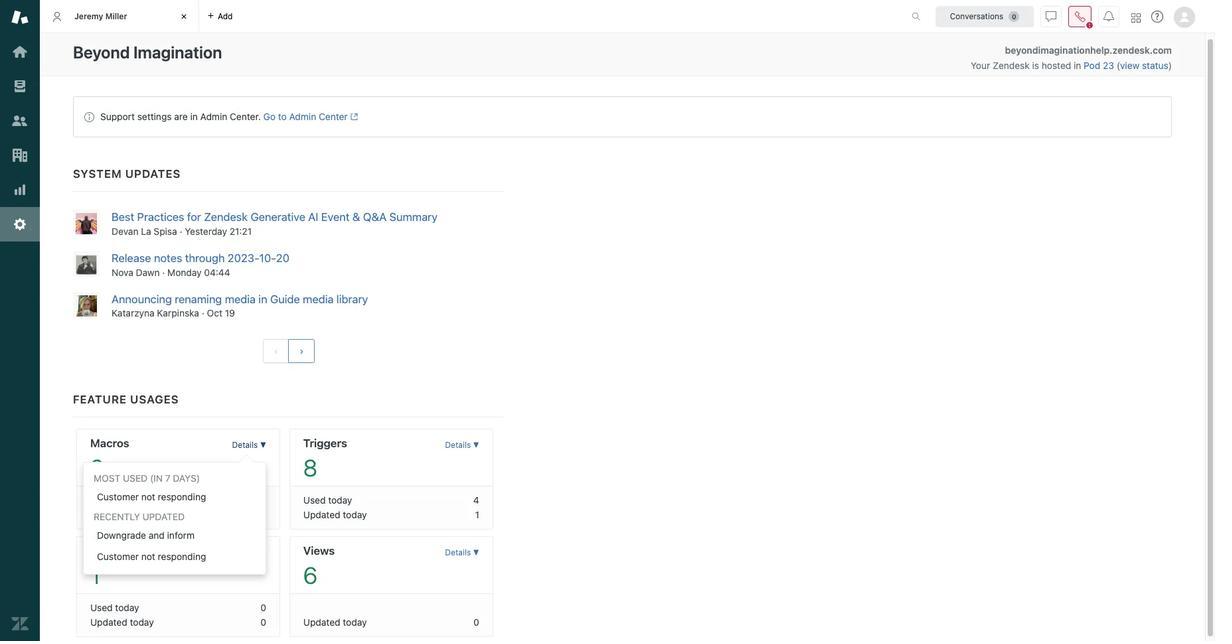 Task type: locate. For each thing, give the bounding box(es) containing it.
0 vertical spatial customer
[[97, 492, 139, 503]]

jeremy miller tab
[[40, 0, 199, 33]]

zendesk support image
[[11, 9, 29, 26]]

0 vertical spatial in
[[1074, 60, 1081, 71]]

updated today
[[90, 510, 154, 521], [303, 510, 367, 521], [90, 617, 154, 628], [303, 617, 367, 628]]

devan la spisa
[[112, 226, 177, 237]]

details
[[232, 441, 258, 451], [445, 441, 471, 451], [445, 548, 471, 558]]

2 customer not responding link from the top
[[84, 547, 266, 568]]

in right are
[[190, 111, 198, 122]]

most
[[94, 473, 120, 484]]

▼ left triggers
[[260, 441, 266, 451]]

get help image
[[1152, 11, 1163, 23]]

updated today for 1
[[90, 617, 154, 628]]

1 vertical spatial customer not responding
[[97, 551, 206, 563]]

1 media from the left
[[225, 293, 256, 306]]

2 admin from the left
[[289, 111, 316, 122]]

0 vertical spatial 1
[[262, 495, 266, 506]]

not down "most used (in 7 days)" on the bottom of the page
[[141, 492, 155, 503]]

spisa
[[154, 226, 177, 237]]

downgrade
[[97, 530, 146, 541]]

customer up recently at the left
[[97, 492, 139, 503]]

▼ for 8
[[473, 441, 479, 451]]

▼ left "views" at left
[[260, 548, 266, 558]]

customer not responding down "most used (in 7 days)" on the bottom of the page
[[97, 492, 206, 503]]

updated down automations 1 at the bottom of page
[[90, 617, 127, 628]]

customer not responding link down 7
[[84, 487, 266, 508]]

1 vertical spatial 1
[[475, 510, 479, 521]]

zendesk products image
[[1132, 13, 1141, 22]]

used down 8
[[303, 495, 326, 506]]

beyond imagination
[[73, 43, 222, 62]]

in inside beyondimaginationhelp .zendesk.com your zendesk is hosted in pod 23 ( view status )
[[1074, 60, 1081, 71]]

1 horizontal spatial 1
[[262, 495, 266, 506]]

1 customer not responding link from the top
[[84, 487, 266, 508]]

1 vertical spatial customer
[[97, 551, 139, 563]]

in left guide in the left top of the page
[[259, 293, 267, 306]]

2023-
[[228, 252, 259, 265]]

admin left 'center.'
[[200, 111, 227, 122]]

updated up "views" at left
[[303, 510, 340, 521]]

0 horizontal spatial 1
[[90, 562, 100, 589]]

1 not from the top
[[141, 492, 155, 503]]

1 down 4
[[475, 510, 479, 521]]

(opens in a new tab) image
[[348, 113, 358, 121]]

views image
[[11, 78, 29, 95]]

1 customer from the top
[[97, 492, 139, 503]]

0 horizontal spatial zendesk
[[204, 211, 248, 224]]

used today up recently at the left
[[90, 495, 139, 506]]

main element
[[0, 0, 40, 642]]

monday 04:44
[[167, 267, 230, 278]]

2 horizontal spatial 1
[[475, 510, 479, 521]]

customer for second "customer not responding" link from the top of the page
[[97, 551, 139, 563]]

2 customer from the top
[[97, 551, 139, 563]]

2 customer not responding from the top
[[97, 551, 206, 563]]

hosted
[[1042, 60, 1071, 71]]

add button
[[199, 0, 241, 33]]

reporting image
[[11, 181, 29, 199]]

organizations image
[[11, 147, 29, 164]]

are
[[174, 111, 188, 122]]

1 customer not responding from the top
[[97, 492, 206, 503]]

best
[[112, 211, 134, 224]]

karpinska
[[157, 308, 199, 319]]

▼ down 4
[[473, 548, 479, 558]]

updated today for 8
[[303, 510, 367, 521]]

used down automations 1 at the bottom of page
[[90, 603, 113, 614]]

admin
[[200, 111, 227, 122], [289, 111, 316, 122]]

› button
[[288, 340, 315, 364]]

updated today down automations 1 at the bottom of page
[[90, 617, 154, 628]]

responding down inform
[[158, 551, 206, 563]]

2 horizontal spatial in
[[1074, 60, 1081, 71]]

details ▼ for 8
[[445, 441, 479, 451]]

.zendesk.com
[[1110, 44, 1172, 56]]

1 horizontal spatial zendesk
[[993, 60, 1030, 71]]

most used (in 7 days)
[[94, 473, 200, 484]]

used today down automations 1 at the bottom of page
[[90, 603, 139, 614]]

1 admin from the left
[[200, 111, 227, 122]]

0 horizontal spatial admin
[[200, 111, 227, 122]]

details ▼
[[232, 441, 266, 451], [445, 441, 479, 451], [445, 548, 479, 558]]

in left pod
[[1074, 60, 1081, 71]]

1 down automations
[[90, 562, 100, 589]]

used up recently at the left
[[90, 495, 113, 506]]

downgrade and inform link
[[84, 526, 266, 547]]

go to admin center link
[[263, 111, 358, 122]]

beyondimaginationhelp
[[1005, 44, 1110, 56]]

customer not responding
[[97, 492, 206, 503], [97, 551, 206, 563]]

0
[[261, 510, 266, 521], [261, 603, 266, 614], [261, 617, 266, 628], [474, 617, 479, 628]]

2 vertical spatial 1
[[90, 562, 100, 589]]

through
[[185, 252, 225, 265]]

2 not from the top
[[141, 551, 155, 563]]

feature usages
[[73, 393, 179, 407]]

1 inside automations 1
[[90, 562, 100, 589]]

1 vertical spatial responding
[[158, 551, 206, 563]]

updated for 1
[[90, 617, 127, 628]]

in for announcing renaming media in guide media library
[[259, 293, 267, 306]]

add
[[218, 11, 233, 21]]

0 horizontal spatial media
[[225, 293, 256, 306]]

zendesk inside beyondimaginationhelp .zendesk.com your zendesk is hosted in pod 23 ( view status )
[[993, 60, 1030, 71]]

guide
[[270, 293, 300, 306]]

monday
[[167, 267, 202, 278]]

admin right to in the top of the page
[[289, 111, 316, 122]]

updated today up "views" at left
[[303, 510, 367, 521]]

zendesk
[[993, 60, 1030, 71], [204, 211, 248, 224]]

updated up downgrade
[[90, 510, 127, 521]]

notes
[[154, 252, 182, 265]]

to
[[278, 111, 287, 122]]

1 up ▼ link
[[262, 495, 266, 506]]

responding down days)
[[158, 492, 206, 503]]

2 vertical spatial in
[[259, 293, 267, 306]]

macros
[[90, 437, 129, 451]]

customer not responding link down inform
[[84, 547, 266, 568]]

1 horizontal spatial media
[[303, 293, 334, 306]]

used
[[90, 495, 113, 506], [303, 495, 326, 506], [90, 603, 113, 614]]

miller
[[105, 11, 127, 21]]

customer
[[97, 492, 139, 503], [97, 551, 139, 563]]

customer not responding for second "customer not responding" link from the top of the page
[[97, 551, 206, 563]]

1 horizontal spatial admin
[[289, 111, 316, 122]]

automations 1
[[90, 545, 157, 589]]

0 vertical spatial customer not responding link
[[84, 487, 266, 508]]

0 vertical spatial not
[[141, 492, 155, 503]]

media right guide in the left top of the page
[[303, 293, 334, 306]]

status
[[1142, 60, 1169, 71]]

customer not responding link
[[84, 487, 266, 508], [84, 547, 266, 568]]

1 horizontal spatial in
[[259, 293, 267, 306]]

1 vertical spatial customer not responding link
[[84, 547, 266, 568]]

1 responding from the top
[[158, 492, 206, 503]]

0 horizontal spatial in
[[190, 111, 198, 122]]

customer not responding down and
[[97, 551, 206, 563]]

views 6
[[303, 545, 335, 589]]

and
[[149, 530, 165, 541]]

updated today up downgrade
[[90, 510, 154, 521]]

1 vertical spatial zendesk
[[204, 211, 248, 224]]

customer for first "customer not responding" link from the top
[[97, 492, 139, 503]]

0 vertical spatial responding
[[158, 492, 206, 503]]

tabs tab list
[[40, 0, 898, 33]]

details for 8
[[445, 441, 471, 451]]

best practices for zendesk generative ai event & q&a summary
[[112, 211, 438, 224]]

support
[[100, 111, 135, 122]]

not down downgrade and inform
[[141, 551, 155, 563]]

2 responding from the top
[[158, 551, 206, 563]]

jeremy
[[74, 11, 103, 21]]

0 vertical spatial customer not responding
[[97, 492, 206, 503]]

zendesk left "is"
[[993, 60, 1030, 71]]

21:21
[[230, 226, 252, 237]]

customer down downgrade
[[97, 551, 139, 563]]

release notes through 2023-10-20
[[112, 252, 290, 265]]

0 for 0
[[261, 617, 266, 628]]

summary
[[389, 211, 438, 224]]

in
[[1074, 60, 1081, 71], [190, 111, 198, 122], [259, 293, 267, 306]]

1
[[262, 495, 266, 506], [475, 510, 479, 521], [90, 562, 100, 589]]

0 vertical spatial zendesk
[[993, 60, 1030, 71]]

used today down 8
[[303, 495, 352, 506]]

▼
[[260, 441, 266, 451], [473, 441, 479, 451], [260, 548, 266, 558], [473, 548, 479, 558]]

status
[[73, 96, 1172, 137]]

media up 19
[[225, 293, 256, 306]]

la
[[141, 226, 151, 237]]

updated down 6
[[303, 617, 340, 628]]

zendesk up the 'yesterday 21:21'
[[204, 211, 248, 224]]

inform
[[167, 530, 195, 541]]

▼ up 4
[[473, 441, 479, 451]]

updated
[[90, 510, 127, 521], [303, 510, 340, 521], [90, 617, 127, 628], [303, 617, 340, 628]]

close image
[[177, 10, 191, 23]]

beyondimaginationhelp .zendesk.com your zendesk is hosted in pod 23 ( view status )
[[971, 44, 1172, 71]]

updates
[[125, 167, 181, 181]]

ai
[[308, 211, 318, 224]]

1 vertical spatial not
[[141, 551, 155, 563]]

media
[[225, 293, 256, 306], [303, 293, 334, 306]]

1 vertical spatial in
[[190, 111, 198, 122]]



Task type: vqa. For each thing, say whether or not it's contained in the screenshot.


Task type: describe. For each thing, give the bounding box(es) containing it.
responding for first "customer not responding" link from the top
[[158, 492, 206, 503]]

04:44
[[204, 267, 230, 278]]

updated for macros
[[90, 510, 127, 521]]

dawn
[[136, 267, 160, 278]]

)
[[1169, 60, 1172, 71]]

10-
[[259, 252, 276, 265]]

conversations button
[[936, 6, 1034, 27]]

customers image
[[11, 112, 29, 129]]

used for macros
[[90, 495, 113, 506]]

&
[[352, 211, 360, 224]]

center
[[319, 111, 348, 122]]

downgrade and inform
[[97, 530, 195, 541]]

▼ for 6
[[473, 548, 479, 558]]

updated today down 6
[[303, 617, 367, 628]]

not for first "customer not responding" link from the top
[[141, 492, 155, 503]]

details for 6
[[445, 548, 471, 558]]

‹
[[274, 346, 278, 357]]

zendesk for is
[[993, 60, 1030, 71]]

announcing renaming media in guide media library
[[112, 293, 368, 306]]

go to admin center
[[263, 111, 348, 122]]

imagination
[[133, 43, 222, 62]]

›
[[300, 346, 304, 357]]

days)
[[173, 473, 200, 484]]

0 for 1
[[261, 510, 266, 521]]

automations
[[90, 545, 157, 558]]

yesterday
[[185, 226, 227, 237]]

oct
[[207, 308, 222, 319]]

feature
[[73, 393, 127, 407]]

status containing support settings are in admin center.
[[73, 96, 1172, 137]]

updated
[[142, 512, 185, 523]]

katarzyna
[[112, 308, 154, 319]]

support settings are in admin center.
[[100, 111, 261, 122]]

updated for 8
[[303, 510, 340, 521]]

zendesk image
[[11, 616, 29, 633]]

conversations
[[950, 11, 1004, 21]]

announcing
[[112, 293, 172, 306]]

not for second "customer not responding" link from the top of the page
[[141, 551, 155, 563]]

system
[[73, 167, 122, 181]]

usages
[[130, 393, 179, 407]]

oct 19
[[207, 308, 235, 319]]

▼ for macros
[[260, 441, 266, 451]]

▼ link
[[232, 541, 266, 566]]

jeremy miller
[[74, 11, 127, 21]]

release
[[112, 252, 151, 265]]

0 for views
[[474, 617, 479, 628]]

23
[[1103, 60, 1114, 71]]

(
[[1117, 60, 1120, 71]]

in for support settings are in admin center.
[[190, 111, 198, 122]]

19
[[225, 308, 235, 319]]

center.
[[230, 111, 261, 122]]

library
[[337, 293, 368, 306]]

your
[[971, 60, 990, 71]]

beyond
[[73, 43, 130, 62]]

(in
[[150, 473, 163, 484]]

2 media from the left
[[303, 293, 334, 306]]

pod
[[1084, 60, 1101, 71]]

4
[[473, 495, 479, 506]]

get started image
[[11, 43, 29, 60]]

zendesk for generative
[[204, 211, 248, 224]]

nova dawn
[[112, 267, 160, 278]]

settings
[[137, 111, 172, 122]]

system updates
[[73, 167, 181, 181]]

admin image
[[11, 216, 29, 233]]

view status link
[[1120, 60, 1169, 71]]

devan
[[112, 226, 138, 237]]

20
[[276, 252, 290, 265]]

used today for 1
[[90, 603, 139, 614]]

go
[[263, 111, 276, 122]]

yesterday 21:21
[[185, 226, 252, 237]]

button displays agent's chat status as invisible. image
[[1046, 11, 1057, 22]]

1 for updated today
[[475, 510, 479, 521]]

nova
[[112, 267, 133, 278]]

used for 8
[[303, 495, 326, 506]]

practices
[[137, 211, 184, 224]]

generative
[[251, 211, 305, 224]]

notifications image
[[1104, 11, 1114, 22]]

pod 23 link
[[1084, 60, 1117, 71]]

used today for 8
[[303, 495, 352, 506]]

7
[[165, 473, 170, 484]]

details ▼ for 6
[[445, 548, 479, 558]]

is
[[1032, 60, 1039, 71]]

macros 2
[[90, 437, 129, 482]]

recently
[[94, 512, 140, 523]]

6
[[303, 562, 318, 589]]

event
[[321, 211, 350, 224]]

updated today for macros
[[90, 510, 154, 521]]

view
[[1120, 60, 1140, 71]]

triggers 8
[[303, 437, 347, 482]]

views
[[303, 545, 335, 558]]

recently updated
[[94, 512, 185, 523]]

‹ button
[[263, 340, 289, 364]]

customer not responding for first "customer not responding" link from the top
[[97, 492, 206, 503]]

used for 1
[[90, 603, 113, 614]]

responding for second "customer not responding" link from the top of the page
[[158, 551, 206, 563]]

katarzyna karpinska
[[112, 308, 199, 319]]

for
[[187, 211, 201, 224]]

2
[[90, 454, 104, 482]]

1 for used today
[[262, 495, 266, 506]]

8
[[303, 454, 317, 482]]

renaming
[[175, 293, 222, 306]]

used today for macros
[[90, 495, 139, 506]]



